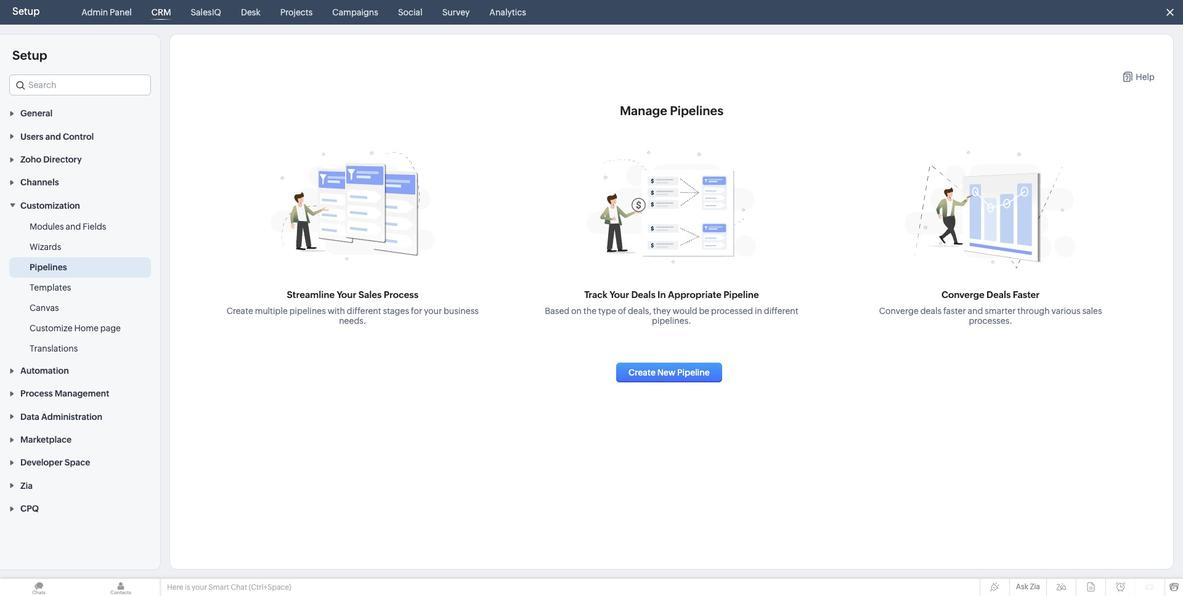 Task type: locate. For each thing, give the bounding box(es) containing it.
campaigns link
[[327, 0, 383, 25]]

smart
[[208, 584, 229, 592]]

is
[[185, 584, 190, 592]]

analytics link
[[485, 0, 531, 25]]

setup
[[12, 6, 40, 17]]

panel
[[110, 7, 132, 17]]

contacts image
[[82, 579, 160, 596]]

admin panel link
[[77, 0, 137, 25]]

social link
[[393, 0, 427, 25]]

chat
[[231, 584, 247, 592]]

survey link
[[437, 0, 475, 25]]

here is your smart chat (ctrl+space)
[[167, 584, 291, 592]]

salesiq link
[[186, 0, 226, 25]]

social
[[398, 7, 422, 17]]



Task type: vqa. For each thing, say whether or not it's contained in the screenshot.
Deals
no



Task type: describe. For each thing, give the bounding box(es) containing it.
campaigns
[[332, 7, 378, 17]]

survey
[[442, 7, 470, 17]]

analytics
[[489, 7, 526, 17]]

here
[[167, 584, 183, 592]]

chats image
[[0, 579, 78, 596]]

(ctrl+space)
[[249, 584, 291, 592]]

ask
[[1016, 583, 1028, 592]]

crm link
[[147, 0, 176, 25]]

desk
[[241, 7, 260, 17]]

ask zia
[[1016, 583, 1040, 592]]

desk link
[[236, 0, 265, 25]]

projects link
[[275, 0, 318, 25]]

admin panel
[[82, 7, 132, 17]]

zia
[[1030, 583, 1040, 592]]

projects
[[280, 7, 313, 17]]

salesiq
[[191, 7, 221, 17]]

your
[[192, 584, 207, 592]]

crm
[[151, 7, 171, 17]]

admin
[[82, 7, 108, 17]]



